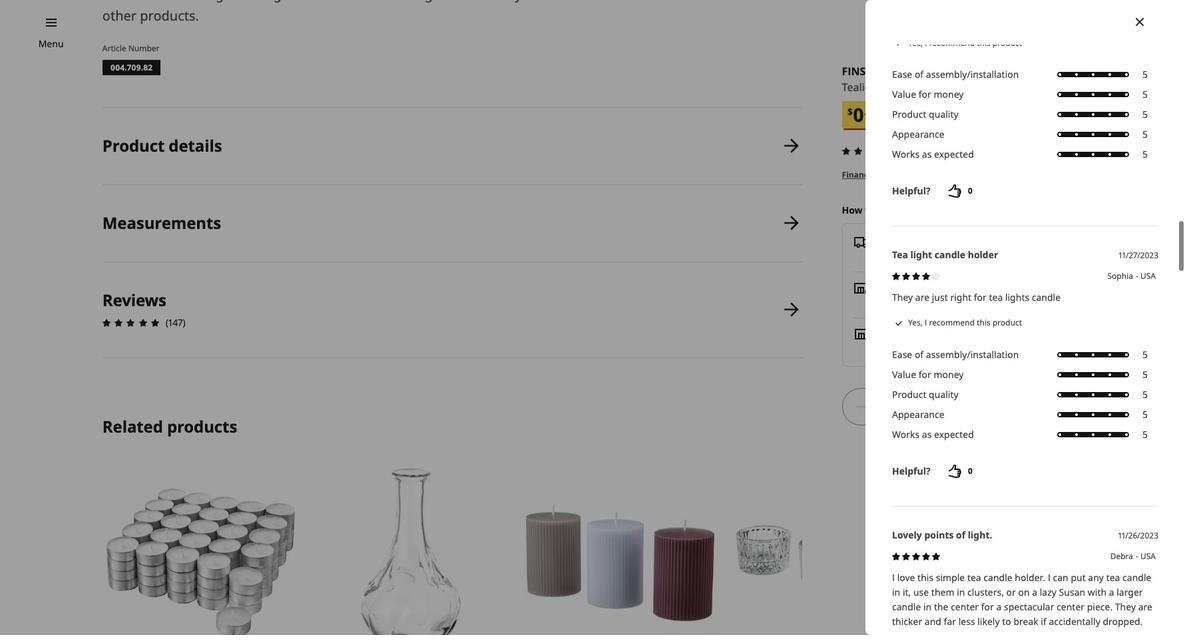 Task type: vqa. For each thing, say whether or not it's contained in the screenshot.
The sun setting behind a building on a street full of pedestrians. In the foreground leaves of a bush are lit up by the sun. Image
no



Task type: locate. For each thing, give the bounding box(es) containing it.
at
[[912, 296, 921, 308], [913, 342, 922, 354]]

0 horizontal spatial (147)
[[166, 316, 185, 329]]

0 horizontal spatial holder
[[449, 0, 490, 3]]

1 vertical spatial at
[[913, 342, 922, 354]]

1 vertical spatial works
[[892, 428, 920, 441]]

document
[[866, 0, 1185, 635]]

product
[[993, 37, 1022, 48], [993, 317, 1022, 329]]

0 down details in the right of the page
[[968, 185, 973, 196]]

love
[[897, 571, 915, 584]]

dropped.
[[1103, 615, 1143, 628]]

1 vertical spatial finsmak
[[842, 64, 890, 79]]

center up less
[[951, 600, 979, 613]]

are down "larger"
[[1138, 600, 1152, 613]]

review: 4.9 out of 5 stars. total reviews: 147 image down 'reviews'
[[98, 315, 163, 331]]

mi right just at the right
[[960, 296, 971, 308]]

(147)
[[905, 145, 925, 157], [166, 316, 185, 329]]

in left store
[[877, 327, 886, 340]]

with right combine
[[652, 0, 679, 3]]

product quality down clear at the right
[[892, 108, 959, 120]]

0 up light.
[[968, 465, 973, 477]]

1 expected from the top
[[934, 148, 974, 160]]

0 vertical spatial expected
[[934, 148, 974, 160]]

0 vertical spatial value for money
[[892, 88, 964, 100]]

value down stock at the right of the page
[[892, 368, 916, 381]]

1 vertical spatial as
[[922, 428, 932, 441]]

11/26/2023
[[1118, 530, 1158, 541]]

1 vertical spatial ease of assembly/installation
[[892, 348, 1019, 361]]

holder up 'they are just right for tea lights candle'
[[968, 248, 998, 261]]

details
[[169, 135, 222, 156]]

0 vertical spatial works
[[892, 148, 920, 160]]

0 vertical spatial with
[[652, 0, 679, 3]]

- right sophia
[[1136, 270, 1138, 282]]

0 horizontal spatial they
[[892, 291, 913, 304]]

to right likely on the right of page
[[1002, 615, 1011, 628]]

0 horizontal spatial review: 4.9 out of 5 stars. total reviews: 147 image
[[98, 315, 163, 331]]

1 horizontal spatial holder
[[968, 248, 998, 261]]

(147) for review: 4.9 out of 5 stars. total reviews: 147 image in list
[[166, 316, 185, 329]]

1 - from the top
[[1136, 270, 1138, 282]]

sophia
[[1108, 270, 1133, 282]]

holder left easy
[[449, 0, 490, 3]]

at for stock
[[913, 342, 922, 354]]

yes, i recommend this product down right
[[908, 317, 1022, 329]]

1 vertical spatial recommend
[[929, 317, 975, 329]]

2 appearance from the top
[[892, 408, 944, 421]]

this right the love
[[918, 571, 934, 584]]

1 horizontal spatial (147)
[[905, 145, 925, 157]]

0 vertical spatial helpful?
[[892, 184, 931, 197]]

1 vertical spatial yes, i recommend this product
[[908, 317, 1022, 329]]

mi down right
[[961, 342, 972, 354]]

holder inside document
[[968, 248, 998, 261]]

helpful? down financing options are available. details > button
[[892, 184, 931, 197]]

1 vertical spatial works as expected
[[892, 428, 974, 441]]

1 vertical spatial mi
[[961, 342, 972, 354]]

2 vertical spatial 0
[[968, 465, 973, 477]]

1 vertical spatial with
[[1088, 586, 1107, 598]]

finsmak inside a timeless and elegant design makes finsmak tealight holder easy to use and combine with other products.
[[338, 0, 394, 3]]

1 assembly/installation from the top
[[926, 68, 1019, 81]]

light
[[910, 248, 932, 261]]

ease of assembly/installation
[[892, 68, 1019, 81], [892, 348, 1019, 361]]

5 5 from the top
[[1143, 148, 1148, 160]]

1 vertical spatial value for money
[[892, 368, 964, 381]]

they
[[892, 291, 913, 304], [1115, 600, 1136, 613]]

0 vertical spatial are
[[915, 169, 928, 181]]

dialog
[[866, 0, 1185, 635]]

1 vertical spatial holder
[[968, 248, 998, 261]]

1 quality from the top
[[929, 108, 959, 120]]

1 as from the top
[[922, 148, 932, 160]]

in stock at canton, mi group
[[877, 342, 972, 354]]

piece.
[[1087, 600, 1113, 613]]

1 horizontal spatial center
[[1057, 600, 1085, 613]]

to
[[525, 0, 538, 3], [865, 204, 875, 216], [1026, 400, 1036, 413], [1002, 615, 1011, 628]]

6 5 from the top
[[1143, 348, 1148, 361]]

0 vertical spatial mi
[[960, 296, 971, 308]]

0 vertical spatial quality
[[929, 108, 959, 120]]

and down the
[[925, 615, 941, 628]]

1 usa from the top
[[1140, 270, 1156, 282]]

and left combine
[[567, 0, 591, 3]]

yes, up finsmak tealight holder, clear glass,
[[908, 37, 923, 48]]

i up finsmak tealight holder, clear glass,
[[925, 37, 927, 48]]

2 recommend from the top
[[929, 317, 975, 329]]

10 5 from the top
[[1143, 428, 1148, 441]]

1 horizontal spatial with
[[1088, 586, 1107, 598]]

this
[[977, 37, 991, 48], [977, 317, 991, 329], [918, 571, 934, 584]]

dialog containing ease of assembly/installation
[[866, 0, 1185, 635]]

sophia - usa
[[1108, 270, 1156, 282]]

at left just at the right
[[912, 296, 921, 308]]

yes, down pick up at canton, mi group
[[908, 317, 923, 329]]

helpful?
[[892, 184, 931, 197], [892, 465, 931, 477]]

quality
[[929, 108, 959, 120], [929, 388, 959, 401]]

2 ease of assembly/installation from the top
[[892, 348, 1019, 361]]

0 button up light.
[[936, 458, 989, 485]]

this up glass,
[[977, 37, 991, 48]]

review: 4.9 out of 5 stars. total reviews: 147 image
[[838, 143, 903, 159], [98, 315, 163, 331]]

- right debra
[[1136, 550, 1138, 562]]

0 vertical spatial pick
[[877, 281, 897, 294]]

1 horizontal spatial finsmak
[[842, 64, 890, 79]]

pick up store
[[877, 296, 895, 308]]

a right 'on' at right
[[1032, 586, 1037, 598]]

canton, inside in store in stock at canton, mi
[[924, 342, 959, 354]]

lovely
[[892, 528, 922, 541]]

for
[[919, 88, 931, 100], [974, 291, 987, 304], [919, 368, 931, 381], [981, 600, 994, 613]]

(147) inside "(147)" button
[[905, 145, 925, 157]]

they up store
[[892, 291, 913, 304]]

0 vertical spatial assembly/installation
[[926, 68, 1019, 81]]

i
[[925, 37, 927, 48], [925, 317, 927, 329], [892, 571, 895, 584], [1048, 571, 1051, 584]]

tea light candle holder
[[892, 248, 998, 261]]

finsmak up tealight
[[842, 64, 890, 79]]

0 vertical spatial as
[[922, 148, 932, 160]]

works
[[892, 148, 920, 160], [892, 428, 920, 441]]

1 vertical spatial this
[[977, 317, 991, 329]]

1 recommend from the top
[[929, 37, 975, 48]]

candle
[[935, 248, 965, 261], [1032, 291, 1061, 304], [984, 571, 1012, 584], [1123, 571, 1151, 584], [892, 600, 921, 613]]

1 vertical spatial up
[[897, 296, 910, 308]]

use right the it,
[[913, 586, 929, 598]]

kopparlönn scented pillar candle, almond & cherry/mixed colors, 30 hr image
[[522, 465, 718, 635]]

ease
[[892, 68, 912, 81], [892, 348, 912, 361]]

available
[[893, 250, 933, 262]]

money right holder,
[[934, 88, 964, 100]]

1 vertical spatial review: 4.9 out of 5 stars. total reviews: 147 image
[[98, 315, 163, 331]]

0 vertical spatial (147)
[[905, 145, 925, 157]]

canton,
[[923, 296, 957, 308], [924, 342, 959, 354]]

0 button
[[936, 178, 989, 204], [936, 458, 989, 485]]

2 product quality from the top
[[892, 388, 959, 401]]

1 vertical spatial product
[[993, 317, 1022, 329]]

2 horizontal spatial in
[[957, 586, 965, 598]]

1 vertical spatial usa
[[1140, 550, 1156, 562]]

0 vertical spatial ease of assembly/installation
[[892, 68, 1019, 81]]

at right stock at the right of the page
[[913, 342, 922, 354]]

tea right any
[[1106, 571, 1120, 584]]

are inside "i love this simple tea candle holder. i can put any tea candle in it, use them in clusters, or on a lazy susan with a larger candle in the center for a spectacular center piece. they are thicker and far less likely to break if accidentally dropped."
[[1138, 600, 1152, 613]]

likely
[[978, 615, 1000, 628]]

0 for first 0 button from the bottom
[[968, 465, 973, 477]]

they inside "i love this simple tea candle holder. i can put any tea candle in it, use them in clusters, or on a lazy susan with a larger candle in the center for a spectacular center piece. they are thicker and far less likely to break if accidentally dropped."
[[1115, 600, 1136, 613]]

holder inside a timeless and elegant design makes finsmak tealight holder easy to use and combine with other products.
[[449, 0, 490, 3]]

0 vertical spatial this
[[977, 37, 991, 48]]

are
[[915, 169, 928, 181], [915, 291, 930, 304], [1138, 600, 1152, 613]]

of
[[915, 68, 924, 81], [915, 348, 924, 361], [956, 528, 966, 541]]

accidentally
[[1049, 615, 1100, 628]]

usa for i love this simple tea candle holder. i can put any tea candle in it, use them in clusters, or on a lazy susan with a larger candle in the center for a spectacular center piece. they are thicker and far less likely to break if accidentally dropped.
[[1140, 550, 1156, 562]]

list
[[98, 108, 802, 358]]

2 value from the top
[[892, 368, 916, 381]]

2 value for money from the top
[[892, 368, 964, 381]]

finsmak right makes
[[338, 0, 394, 3]]

i love this simple tea candle holder. i can put any tea candle in it, use them in clusters, or on a lazy susan with a larger candle in the center for a spectacular center piece. they are thicker and far less likely to break if accidentally dropped.
[[892, 571, 1152, 628]]

mi
[[960, 296, 971, 308], [961, 342, 972, 354]]

them
[[931, 586, 954, 598]]

2 in from the top
[[877, 342, 886, 354]]

5
[[1143, 68, 1148, 81], [1143, 88, 1148, 100], [1143, 108, 1148, 120], [1143, 128, 1148, 140], [1143, 148, 1148, 160], [1143, 348, 1148, 361], [1143, 368, 1148, 381], [1143, 388, 1148, 401], [1143, 408, 1148, 421], [1143, 428, 1148, 441]]

canton, mi button for pick up at
[[923, 296, 971, 308]]

store
[[889, 327, 913, 340]]

0 vertical spatial finsmak
[[338, 0, 394, 3]]

canton, mi button
[[923, 296, 971, 308], [924, 342, 972, 354]]

of left light.
[[956, 528, 966, 541]]

1 vertical spatial money
[[934, 368, 964, 381]]

canton, inside pick up pick up at canton, mi
[[923, 296, 957, 308]]

use right easy
[[542, 0, 564, 3]]

mi inside pick up pick up at canton, mi
[[960, 296, 971, 308]]

in left the
[[923, 600, 932, 613]]

2 horizontal spatial and
[[925, 615, 941, 628]]

for down in stock at canton, mi group
[[919, 368, 931, 381]]

0 horizontal spatial in
[[892, 586, 900, 598]]

2 - from the top
[[1136, 550, 1138, 562]]

0 vertical spatial money
[[934, 88, 964, 100]]

to right easy
[[525, 0, 538, 3]]

for inside "i love this simple tea candle holder. i can put any tea candle in it, use them in clusters, or on a lazy susan with a larger candle in the center for a spectacular center piece. they are thicker and far less likely to break if accidentally dropped."
[[981, 600, 994, 613]]

for up likely on the right of page
[[981, 600, 994, 613]]

in down the simple
[[957, 586, 965, 598]]

0 vertical spatial value
[[892, 88, 916, 100]]

are left just at the right
[[915, 291, 930, 304]]

up up store
[[897, 296, 910, 308]]

2 expected from the top
[[934, 428, 974, 441]]

product quality right quantity input value text box
[[892, 388, 959, 401]]

1 vertical spatial -
[[1136, 550, 1138, 562]]

1 pick from the top
[[877, 281, 897, 294]]

break
[[1014, 615, 1038, 628]]

1 product from the top
[[993, 37, 1022, 48]]

tea
[[892, 248, 908, 261]]

smällspirea tealight holder, clear glass/patterned, 1 ½ " image
[[731, 465, 928, 635]]

with down any
[[1088, 586, 1107, 598]]

1 horizontal spatial review: 4.9 out of 5 stars. total reviews: 147 image
[[838, 143, 903, 159]]

1 horizontal spatial use
[[913, 586, 929, 598]]

on
[[1018, 586, 1030, 598]]

measurements heading
[[102, 212, 221, 234]]

a left "larger"
[[1109, 586, 1114, 598]]

1 vertical spatial ease
[[892, 348, 912, 361]]

product down holder,
[[892, 108, 926, 120]]

2 vertical spatial are
[[1138, 600, 1152, 613]]

1 ease from the top
[[892, 68, 912, 81]]

quality down in stock at canton, mi group
[[929, 388, 959, 401]]

thicker
[[892, 615, 922, 628]]

1 vertical spatial helpful?
[[892, 465, 931, 477]]

helpful? up lovely
[[892, 465, 931, 477]]

1 vertical spatial yes,
[[908, 317, 923, 329]]

0 vertical spatial review: 4.9 out of 5 stars. total reviews: 147 image
[[838, 143, 903, 159]]

they up dropped.
[[1115, 600, 1136, 613]]

1 vertical spatial canton, mi button
[[924, 342, 972, 354]]

1 vertical spatial expected
[[934, 428, 974, 441]]

0 vertical spatial yes,
[[908, 37, 923, 48]]

candle right lights
[[1032, 291, 1061, 304]]

yes, i recommend this product
[[908, 37, 1022, 48], [908, 317, 1022, 329]]

1 vertical spatial assembly/installation
[[926, 348, 1019, 361]]

0 horizontal spatial use
[[542, 0, 564, 3]]

of left glass,
[[915, 68, 924, 81]]

mi inside in store in stock at canton, mi
[[961, 342, 972, 354]]

works as expected
[[892, 148, 974, 160], [892, 428, 974, 441]]

(147) inside list
[[166, 316, 185, 329]]

tea left lights
[[989, 291, 1003, 304]]

(147) up financing options are available. details >
[[905, 145, 925, 157]]

- for they are just right for tea lights candle
[[1136, 270, 1138, 282]]

review: 4.9 out of 5 stars. total reviews: 147 image inside "(147)" button
[[838, 143, 903, 159]]

appearance right quantity input value text box
[[892, 408, 944, 421]]

of right stock at the right of the page
[[915, 348, 924, 361]]

and up products.
[[170, 0, 194, 3]]

ease left clear at the right
[[892, 68, 912, 81]]

0 vertical spatial appearance
[[892, 128, 944, 140]]

appearance up "(147)" button
[[892, 128, 944, 140]]

0 vertical spatial ease
[[892, 68, 912, 81]]

1 vertical spatial product
[[102, 135, 165, 156]]

article
[[102, 43, 126, 54]]

this down 'they are just right for tea lights candle'
[[977, 317, 991, 329]]

0 vertical spatial use
[[542, 0, 564, 3]]

are right options
[[915, 169, 928, 181]]

expected
[[934, 148, 974, 160], [934, 428, 974, 441]]

a up likely on the right of page
[[996, 600, 1002, 613]]

1 vertical spatial of
[[915, 348, 924, 361]]

2 pick from the top
[[877, 296, 895, 308]]

in
[[877, 327, 886, 340], [877, 342, 886, 354]]

0 vertical spatial 0 button
[[936, 178, 989, 204]]

tea up clusters,
[[967, 571, 981, 584]]

review: 4.9 out of 5 stars. total reviews: 147 image up financing
[[838, 143, 903, 159]]

holder
[[449, 0, 490, 3], [968, 248, 998, 261]]

0 vertical spatial usa
[[1140, 270, 1156, 282]]

quality down clear at the right
[[929, 108, 959, 120]]

a
[[1032, 586, 1037, 598], [1109, 586, 1114, 598], [996, 600, 1002, 613]]

value left clear at the right
[[892, 88, 916, 100]]

candle right light
[[935, 248, 965, 261]]

0 vertical spatial at
[[912, 296, 921, 308]]

with inside "i love this simple tea candle holder. i can put any tea candle in it, use them in clusters, or on a lazy susan with a larger candle in the center for a spectacular center piece. they are thicker and far less likely to break if accidentally dropped."
[[1088, 586, 1107, 598]]

larger
[[1117, 586, 1143, 598]]

0 vertical spatial holder
[[449, 0, 490, 3]]

to inside a timeless and elegant design makes finsmak tealight holder easy to use and combine with other products.
[[525, 0, 538, 3]]

(147) down 'reviews'
[[166, 316, 185, 329]]

and
[[170, 0, 194, 3], [567, 0, 591, 3], [925, 615, 941, 628]]

up up pick up at canton, mi group
[[899, 281, 912, 294]]

center down susan
[[1057, 600, 1085, 613]]

right
[[950, 291, 971, 304]]

clear
[[922, 80, 946, 95]]

related products
[[102, 415, 237, 437]]

pick down tea
[[877, 281, 897, 294]]

-
[[1136, 270, 1138, 282], [1136, 550, 1138, 562]]

0 horizontal spatial with
[[652, 0, 679, 3]]

finsmak
[[338, 0, 394, 3], [842, 64, 890, 79]]

with inside a timeless and elegant design makes finsmak tealight holder easy to use and combine with other products.
[[652, 0, 679, 3]]

1 vertical spatial use
[[913, 586, 929, 598]]

product left details on the left top of the page
[[102, 135, 165, 156]]

0 button left >
[[936, 178, 989, 204]]

2 usa from the top
[[1140, 550, 1156, 562]]

0 vertical spatial -
[[1136, 270, 1138, 282]]

2 vertical spatial this
[[918, 571, 934, 584]]

usa down 11/26/2023
[[1140, 550, 1156, 562]]

0 for first 0 button
[[968, 185, 973, 196]]

tea
[[989, 291, 1003, 304], [967, 571, 981, 584], [1106, 571, 1120, 584]]

in left the it,
[[892, 586, 900, 598]]

0 horizontal spatial tea
[[967, 571, 981, 584]]

1 vertical spatial canton,
[[924, 342, 959, 354]]

3 5 from the top
[[1143, 108, 1148, 120]]

mi for pick up pick up at canton, mi
[[960, 296, 971, 308]]

2 vertical spatial of
[[956, 528, 966, 541]]

0 horizontal spatial center
[[951, 600, 979, 613]]

1 ease of assembly/installation from the top
[[892, 68, 1019, 81]]

0 vertical spatial product quality
[[892, 108, 959, 120]]

at inside pick up pick up at canton, mi
[[912, 296, 921, 308]]

product right quantity input value text box
[[892, 388, 926, 401]]

at inside in store in stock at canton, mi
[[913, 342, 922, 354]]

available.
[[930, 169, 969, 181]]

for left glass,
[[919, 88, 931, 100]]

1 value for money from the top
[[892, 88, 964, 100]]

recommend up glass,
[[929, 37, 975, 48]]

1 vertical spatial 0
[[968, 185, 973, 196]]

lazy
[[1040, 586, 1057, 598]]

0 vertical spatial yes, i recommend this product
[[908, 37, 1022, 48]]

1 vertical spatial pick
[[877, 296, 895, 308]]

ease down store
[[892, 348, 912, 361]]

usa down 11/27/2023
[[1140, 270, 1156, 282]]

product quality
[[892, 108, 959, 120], [892, 388, 959, 401]]

money down in stock at canton, mi group
[[934, 368, 964, 381]]

in left stock at the right of the page
[[877, 342, 886, 354]]

to left bag
[[1026, 400, 1036, 413]]

1 yes, i recommend this product from the top
[[908, 37, 1022, 48]]

1 horizontal spatial they
[[1115, 600, 1136, 613]]

article number
[[102, 43, 159, 54]]

candle up clusters,
[[984, 571, 1012, 584]]

stock
[[888, 342, 911, 354]]

0 vertical spatial in
[[877, 327, 886, 340]]

1 vertical spatial product quality
[[892, 388, 959, 401]]

0 vertical spatial recommend
[[929, 37, 975, 48]]

recommend down right
[[929, 317, 975, 329]]

2 helpful? from the top
[[892, 465, 931, 477]]

1 vertical spatial (147)
[[166, 316, 185, 329]]

yes, i recommend this product up glass,
[[908, 37, 1022, 48]]

0 vertical spatial canton,
[[923, 296, 957, 308]]

1 vertical spatial quality
[[929, 388, 959, 401]]

document containing ease of assembly/installation
[[866, 0, 1185, 635]]

measurements button
[[102, 185, 802, 261]]

canton, mi button for in stock at
[[924, 342, 972, 354]]

0 left 49
[[853, 102, 864, 127]]

it,
[[903, 586, 911, 598]]



Task type: describe. For each thing, give the bounding box(es) containing it.
can
[[1053, 571, 1068, 584]]

a timeless and elegant design makes finsmak tealight holder easy to use and combine with other products.
[[102, 0, 679, 25]]

canton, for in stock at
[[924, 342, 959, 354]]

(147) for review: 4.9 out of 5 stars. total reviews: 147 image in the "(147)" button
[[905, 145, 925, 157]]

pick up pick up at canton, mi
[[877, 281, 971, 308]]

>
[[1001, 169, 1005, 181]]

debra
[[1110, 550, 1133, 562]]

49
[[867, 105, 878, 118]]

at for up
[[912, 296, 921, 308]]

this inside "i love this simple tea candle holder. i can put any tea candle in it, use them in clusters, or on a lazy susan with a larger candle in the center for a spectacular center piece. they are thicker and far less likely to break if accidentally dropped."
[[918, 571, 934, 584]]

add to bag
[[1005, 400, 1056, 413]]

0 vertical spatial they
[[892, 291, 913, 304]]

1 works from the top
[[892, 148, 920, 160]]

combine
[[595, 0, 649, 3]]

light.
[[968, 528, 992, 541]]

pick up at canton, mi group
[[877, 296, 971, 308]]

0 vertical spatial product
[[892, 108, 926, 120]]

simple
[[936, 571, 965, 584]]

candle down the it,
[[892, 600, 921, 613]]

just
[[932, 291, 948, 304]]

2 horizontal spatial tea
[[1106, 571, 1120, 584]]

design
[[248, 0, 290, 3]]

11/27/2023
[[1119, 250, 1158, 261]]

a
[[102, 0, 111, 3]]

- for i love this simple tea candle holder. i can put any tea candle in it, use them in clusters, or on a lazy susan with a larger candle in the center for a spectacular center piece. they are thicker and far less likely to break if accidentally dropped.
[[1136, 550, 1138, 562]]

1 0 button from the top
[[936, 178, 989, 204]]

other
[[102, 7, 137, 25]]

1 in from the top
[[877, 327, 886, 340]]

use inside "i love this simple tea candle holder. i can put any tea candle in it, use them in clusters, or on a lazy susan with a larger candle in the center for a spectacular center piece. they are thicker and far less likely to break if accidentally dropped."
[[913, 586, 929, 598]]

$ 0 . 49
[[848, 102, 878, 127]]

options
[[883, 169, 913, 181]]

i down pick up at canton, mi group
[[925, 317, 927, 329]]

any
[[1088, 571, 1104, 584]]

0 vertical spatial of
[[915, 68, 924, 81]]

financing
[[842, 169, 881, 181]]

.
[[864, 105, 867, 118]]

1 appearance from the top
[[892, 128, 944, 140]]

far
[[944, 615, 956, 628]]

004.709.82
[[110, 62, 152, 73]]

2 product from the top
[[993, 317, 1022, 329]]

the
[[934, 600, 948, 613]]

if
[[1041, 615, 1047, 628]]

get
[[877, 204, 892, 216]]

1 5 from the top
[[1143, 68, 1148, 81]]

holder,
[[884, 80, 919, 95]]

menu button
[[38, 37, 64, 51]]

2 money from the top
[[934, 368, 964, 381]]

2 0 button from the top
[[936, 458, 989, 485]]

viljestark vase, clear glass, 6 ¾ " image
[[312, 465, 508, 635]]

finsmak tealight holder, clear glass,
[[842, 64, 980, 95]]

number
[[128, 43, 159, 54]]

(147) button
[[838, 143, 925, 159]]

list containing product details
[[98, 108, 802, 358]]

2 yes, i recommend this product from the top
[[908, 317, 1022, 329]]

elegant
[[197, 0, 244, 3]]

glass,
[[949, 80, 977, 95]]

0 vertical spatial up
[[899, 281, 912, 294]]

points
[[924, 528, 954, 541]]

0 horizontal spatial and
[[170, 0, 194, 3]]

to left 'get'
[[865, 204, 875, 216]]

1 horizontal spatial a
[[1032, 586, 1037, 598]]

add
[[1005, 400, 1024, 413]]

review: 4.9 out of 5 stars. total reviews: 147 image inside list
[[98, 315, 163, 331]]

spectacular
[[1004, 600, 1054, 613]]

0 vertical spatial 0
[[853, 102, 864, 127]]

1 value from the top
[[892, 88, 916, 100]]

product details heading
[[102, 135, 222, 156]]

2 assembly/installation from the top
[[926, 348, 1019, 361]]

2 works from the top
[[892, 428, 920, 441]]

mi for in store in stock at canton, mi
[[961, 342, 972, 354]]

2 quality from the top
[[929, 388, 959, 401]]

easy
[[494, 0, 522, 3]]

product details
[[102, 135, 222, 156]]

how
[[842, 204, 863, 216]]

lights
[[1005, 291, 1029, 304]]

reviews heading
[[102, 289, 166, 311]]

to inside "i love this simple tea candle holder. i can put any tea candle in it, use them in clusters, or on a lazy susan with a larger candle in the center for a spectacular center piece. they are thicker and far less likely to break if accidentally dropped."
[[1002, 615, 1011, 628]]

1 center from the left
[[951, 600, 979, 613]]

tealight
[[398, 0, 446, 3]]

financing options are available. details >
[[842, 169, 1005, 181]]

products.
[[140, 7, 199, 25]]

Quantity input value text field
[[874, 388, 892, 425]]

2 as from the top
[[922, 428, 932, 441]]

1 helpful? from the top
[[892, 184, 931, 197]]

reviews
[[102, 289, 166, 311]]

candle up "larger"
[[1123, 571, 1151, 584]]

4 5 from the top
[[1143, 128, 1148, 140]]

measurements
[[102, 212, 221, 234]]

debra - usa
[[1110, 550, 1156, 562]]

and inside "i love this simple tea candle holder. i can put any tea candle in it, use them in clusters, or on a lazy susan with a larger candle in the center for a spectacular center piece. they are thicker and far less likely to break if accidentally dropped."
[[925, 615, 941, 628]]

9 5 from the top
[[1143, 408, 1148, 421]]

financing options are available. details > button
[[842, 169, 1005, 181]]

1 money from the top
[[934, 88, 964, 100]]

2 5 from the top
[[1143, 88, 1148, 100]]

2 horizontal spatial a
[[1109, 586, 1114, 598]]

1 horizontal spatial and
[[567, 0, 591, 3]]

8 5 from the top
[[1143, 388, 1148, 401]]

product details button
[[102, 108, 802, 184]]

1 yes, from the top
[[908, 37, 923, 48]]

are inside button
[[915, 169, 928, 181]]

i left the love
[[892, 571, 895, 584]]

clusters,
[[967, 586, 1004, 598]]

how to get it
[[842, 204, 902, 216]]

makes
[[293, 0, 334, 3]]

2 ease from the top
[[892, 348, 912, 361]]

7 5 from the top
[[1143, 368, 1148, 381]]

1 product quality from the top
[[892, 108, 959, 120]]

0 horizontal spatial a
[[996, 600, 1002, 613]]

2 center from the left
[[1057, 600, 1085, 613]]

1 horizontal spatial tea
[[989, 291, 1003, 304]]

1 works as expected from the top
[[892, 148, 974, 160]]

1 horizontal spatial in
[[923, 600, 932, 613]]

details
[[971, 169, 999, 181]]

in store in stock at canton, mi
[[877, 327, 972, 354]]

2 yes, from the top
[[908, 317, 923, 329]]

put
[[1071, 571, 1086, 584]]

canton, for pick up at
[[923, 296, 957, 308]]

1 vertical spatial are
[[915, 291, 930, 304]]

add to bag button
[[929, 388, 1132, 425]]

finsmak inside finsmak tealight holder, clear glass,
[[842, 64, 890, 79]]

glimma unscented tealights image
[[102, 465, 299, 635]]

use inside a timeless and elegant design makes finsmak tealight holder easy to use and combine with other products.
[[542, 0, 564, 3]]

related
[[102, 415, 163, 437]]

2 works as expected from the top
[[892, 428, 974, 441]]

less
[[959, 615, 975, 628]]

available button
[[853, 226, 1121, 272]]

menu
[[38, 37, 64, 50]]

2 vertical spatial product
[[892, 388, 926, 401]]

bag
[[1038, 400, 1056, 413]]

to inside "button"
[[1026, 400, 1036, 413]]

usa for they are just right for tea lights candle
[[1140, 270, 1156, 282]]

or
[[1006, 586, 1016, 598]]

right image
[[1105, 241, 1121, 257]]

lovely points of light.
[[892, 528, 992, 541]]

products
[[167, 415, 237, 437]]

holder.
[[1015, 571, 1045, 584]]

it
[[895, 204, 902, 216]]

$
[[848, 105, 853, 118]]

for right right
[[974, 291, 987, 304]]

tealight
[[842, 80, 882, 95]]

susan
[[1059, 586, 1085, 598]]

i left the 'can'
[[1048, 571, 1051, 584]]

timeless
[[114, 0, 166, 3]]

they are just right for tea lights candle
[[892, 291, 1061, 304]]

product inside product details button
[[102, 135, 165, 156]]



